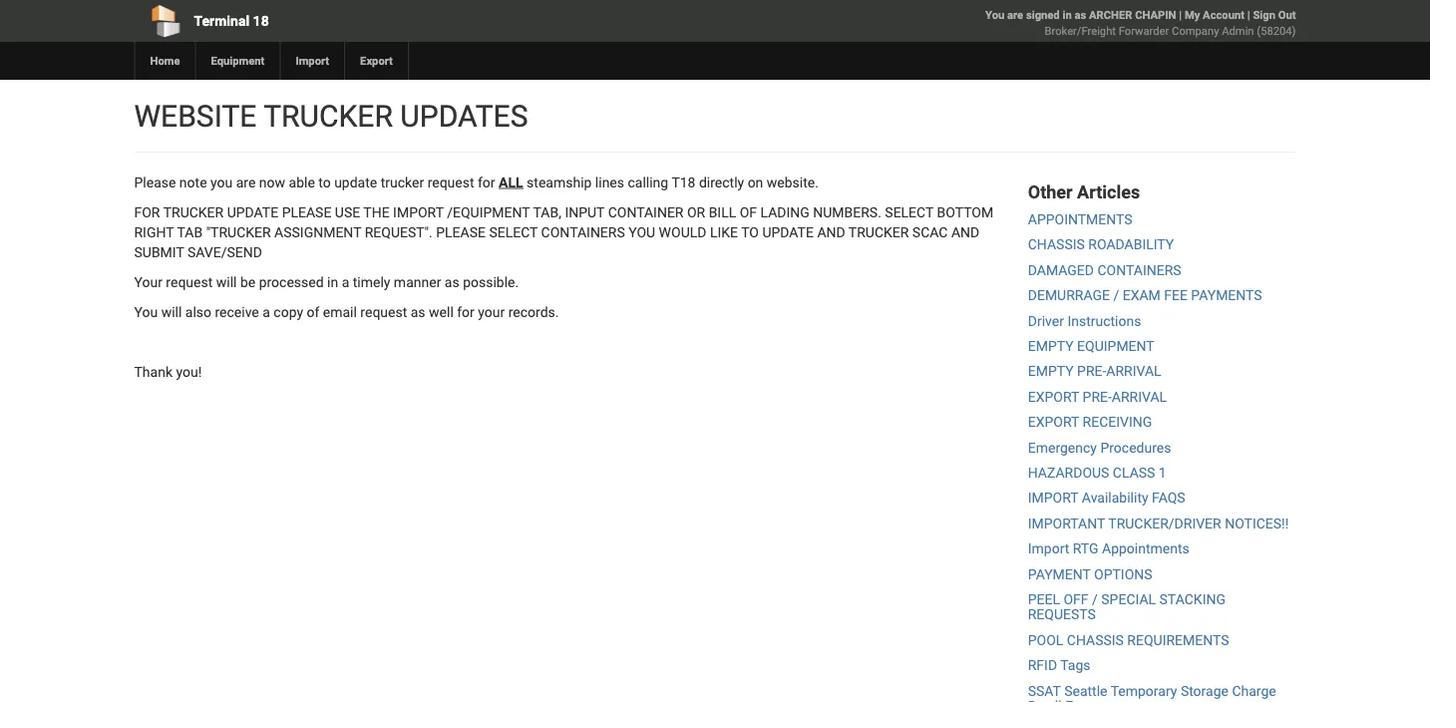 Task type: vqa. For each thing, say whether or not it's contained in the screenshot.
9
no



Task type: describe. For each thing, give the bounding box(es) containing it.
2 | from the left
[[1248, 8, 1251, 21]]

your
[[134, 274, 163, 290]]

you for you will also receive a copy of email request as well for your records.
[[134, 304, 158, 320]]

export
[[360, 54, 393, 67]]

request".
[[365, 224, 433, 240]]

directly
[[699, 174, 744, 191]]

steamship
[[527, 174, 592, 191]]

ssat seattle temporary storage charge dwell fee link
[[1028, 683, 1277, 702]]

seattle
[[1065, 683, 1108, 699]]

my account link
[[1185, 8, 1245, 21]]

processed
[[259, 274, 324, 290]]

equipment link
[[195, 42, 280, 80]]

well
[[429, 304, 454, 320]]

timely
[[353, 274, 390, 290]]

0 vertical spatial will
[[216, 274, 237, 290]]

for trucker update please use the import /equipment tab, input container or bill of lading numbers. select bottom right tab "trucker assignment request". please select containers you would like to update and trucker scac and submit save/send
[[134, 204, 994, 260]]

chassis roadability link
[[1028, 237, 1174, 253]]

or
[[687, 204, 705, 220]]

able
[[289, 174, 315, 191]]

0 horizontal spatial in
[[327, 274, 338, 290]]

pool chassis requirements link
[[1028, 632, 1230, 648]]

1 vertical spatial select
[[489, 224, 538, 240]]

your
[[478, 304, 505, 320]]

updates
[[400, 98, 528, 134]]

dwell
[[1028, 698, 1062, 702]]

tags
[[1061, 657, 1091, 674]]

sign
[[1253, 8, 1276, 21]]

/equipment
[[447, 204, 530, 220]]

1 vertical spatial pre-
[[1083, 389, 1112, 405]]

export pre-arrival link
[[1028, 389, 1167, 405]]

0 vertical spatial request
[[428, 174, 474, 191]]

damaged
[[1028, 262, 1094, 278]]

1 horizontal spatial a
[[342, 274, 349, 290]]

"trucker
[[206, 224, 271, 240]]

2 empty from the top
[[1028, 363, 1074, 380]]

terminal
[[194, 12, 250, 29]]

signed
[[1026, 8, 1060, 21]]

sign out link
[[1253, 8, 1296, 21]]

you!
[[176, 364, 202, 380]]

roadability
[[1089, 237, 1174, 253]]

scac
[[913, 224, 948, 240]]

terminal 18 link
[[134, 0, 601, 42]]

home
[[150, 54, 180, 67]]

you for you are signed in as archer chapin | my account | sign out broker/freight forwarder company admin (58204)
[[986, 8, 1005, 21]]

import inside other articles appointments chassis roadability damaged containers demurrage / exam fee payments driver instructions empty equipment empty pre-arrival export pre-arrival export receiving emergency procedures hazardous class 1 import availability faqs important trucker/driver notices!! import rtg appointments payment options peel off / special stacking requests pool chassis requirements rfid tags ssat seattle temporary storage charge dwell fee
[[1028, 490, 1079, 506]]

empty equipment link
[[1028, 338, 1155, 354]]

emergency
[[1028, 439, 1097, 456]]

1 and from the left
[[817, 224, 846, 240]]

are inside you are signed in as archer chapin | my account | sign out broker/freight forwarder company admin (58204)
[[1008, 8, 1024, 21]]

18
[[253, 12, 269, 29]]

containers inside the for trucker update please use the import /equipment tab, input container or bill of lading numbers. select bottom right tab "trucker assignment request". please select containers you would like to update and trucker scac and submit save/send
[[541, 224, 625, 240]]

demurrage
[[1028, 287, 1110, 304]]

also
[[185, 304, 212, 320]]

stacking
[[1160, 591, 1226, 608]]

driver instructions link
[[1028, 313, 1142, 329]]

2 vertical spatial request
[[360, 304, 407, 320]]

account
[[1203, 8, 1245, 21]]

ssat
[[1028, 683, 1061, 699]]

equipment
[[211, 54, 265, 67]]

1 empty from the top
[[1028, 338, 1074, 354]]

terminal 18
[[194, 12, 269, 29]]

chapin
[[1135, 8, 1177, 21]]

2 and from the left
[[952, 224, 980, 240]]

copy
[[274, 304, 303, 320]]

website
[[134, 98, 257, 134]]

charge
[[1232, 683, 1277, 699]]

tab
[[177, 224, 203, 240]]

options
[[1094, 566, 1153, 582]]

trucker
[[381, 174, 424, 191]]

0 horizontal spatial a
[[263, 304, 270, 320]]

fee
[[1164, 287, 1188, 304]]

you
[[629, 224, 656, 240]]

of
[[740, 204, 757, 220]]

thank you!
[[134, 364, 202, 380]]

records.
[[508, 304, 559, 320]]

payment options link
[[1028, 566, 1153, 582]]

you
[[211, 174, 233, 191]]

0 vertical spatial arrival
[[1107, 363, 1162, 380]]

my
[[1185, 8, 1200, 21]]

import inside other articles appointments chassis roadability damaged containers demurrage / exam fee payments driver instructions empty equipment empty pre-arrival export pre-arrival export receiving emergency procedures hazardous class 1 import availability faqs important trucker/driver notices!! import rtg appointments payment options peel off / special stacking requests pool chassis requirements rfid tags ssat seattle temporary storage charge dwell fee
[[1028, 541, 1070, 557]]

please note you are now able to update trucker request for all steamship lines calling t18 directly on website.
[[134, 174, 819, 191]]

export link
[[344, 42, 408, 80]]

instructions
[[1068, 313, 1142, 329]]

like
[[710, 224, 738, 240]]

be
[[240, 274, 256, 290]]

pool
[[1028, 632, 1064, 648]]



Task type: locate. For each thing, give the bounding box(es) containing it.
1 horizontal spatial will
[[216, 274, 237, 290]]

0 horizontal spatial as
[[411, 304, 426, 320]]

1 vertical spatial a
[[263, 304, 270, 320]]

0 vertical spatial as
[[1075, 8, 1087, 21]]

articles
[[1077, 182, 1140, 203]]

please up assignment
[[282, 204, 332, 220]]

0 horizontal spatial are
[[236, 174, 256, 191]]

as left well
[[411, 304, 426, 320]]

receiving
[[1083, 414, 1152, 430]]

empty down empty equipment link
[[1028, 363, 1074, 380]]

/
[[1114, 287, 1119, 304], [1092, 591, 1098, 608]]

emergency procedures link
[[1028, 439, 1172, 456]]

import up payment
[[1028, 541, 1070, 557]]

are right you
[[236, 174, 256, 191]]

1 vertical spatial you
[[134, 304, 158, 320]]

forwarder
[[1119, 24, 1169, 37]]

trucker down numbers.
[[849, 224, 909, 240]]

submit
[[134, 244, 184, 260]]

of
[[307, 304, 320, 320]]

request
[[428, 174, 474, 191], [166, 274, 213, 290], [360, 304, 407, 320]]

payment
[[1028, 566, 1091, 582]]

0 horizontal spatial you
[[134, 304, 158, 320]]

1 horizontal spatial please
[[436, 224, 486, 240]]

containers up exam
[[1098, 262, 1182, 278]]

website.
[[767, 174, 819, 191]]

1 horizontal spatial are
[[1008, 8, 1024, 21]]

your request will be processed in a timely manner as possible.
[[134, 274, 519, 290]]

1 horizontal spatial import
[[1028, 490, 1079, 506]]

are left signed
[[1008, 8, 1024, 21]]

notices!!
[[1225, 515, 1289, 532]]

for right well
[[457, 304, 475, 320]]

requirements
[[1128, 632, 1230, 648]]

| left sign
[[1248, 8, 1251, 21]]

/ left exam
[[1114, 287, 1119, 304]]

0 vertical spatial import
[[393, 204, 444, 220]]

0 vertical spatial containers
[[541, 224, 625, 240]]

appointments
[[1028, 211, 1133, 228]]

pre-
[[1077, 363, 1107, 380], [1083, 389, 1112, 405]]

0 vertical spatial are
[[1008, 8, 1024, 21]]

trucker/driver
[[1109, 515, 1222, 532]]

as for well
[[411, 304, 426, 320]]

email
[[323, 304, 357, 320]]

on
[[748, 174, 763, 191]]

company
[[1172, 24, 1219, 37]]

export up export receiving 'link' on the bottom right of page
[[1028, 389, 1079, 405]]

0 vertical spatial a
[[342, 274, 349, 290]]

2 export from the top
[[1028, 414, 1079, 430]]

1 horizontal spatial and
[[952, 224, 980, 240]]

import up request".
[[393, 204, 444, 220]]

you left signed
[[986, 8, 1005, 21]]

fee
[[1066, 698, 1088, 702]]

1 vertical spatial empty
[[1028, 363, 1074, 380]]

tab,
[[533, 204, 562, 220]]

1 vertical spatial for
[[457, 304, 475, 320]]

manner
[[394, 274, 441, 290]]

as inside you are signed in as archer chapin | my account | sign out broker/freight forwarder company admin (58204)
[[1075, 8, 1087, 21]]

update down lading
[[763, 224, 814, 240]]

1 horizontal spatial for
[[478, 174, 495, 191]]

appointments link
[[1028, 211, 1133, 228]]

demurrage / exam fee payments link
[[1028, 287, 1263, 304]]

numbers.
[[813, 204, 882, 220]]

0 horizontal spatial import
[[393, 204, 444, 220]]

0 horizontal spatial will
[[161, 304, 182, 320]]

all
[[499, 174, 523, 191]]

0 vertical spatial please
[[282, 204, 332, 220]]

containers inside other articles appointments chassis roadability damaged containers demurrage / exam fee payments driver instructions empty equipment empty pre-arrival export pre-arrival export receiving emergency procedures hazardous class 1 import availability faqs important trucker/driver notices!! import rtg appointments payment options peel off / special stacking requests pool chassis requirements rfid tags ssat seattle temporary storage charge dwell fee
[[1098, 262, 1182, 278]]

update
[[334, 174, 377, 191]]

1 vertical spatial import
[[1028, 490, 1079, 506]]

chassis
[[1028, 237, 1085, 253], [1067, 632, 1124, 648]]

1 vertical spatial update
[[763, 224, 814, 240]]

1 horizontal spatial import
[[1028, 541, 1070, 557]]

0 vertical spatial pre-
[[1077, 363, 1107, 380]]

request up /equipment
[[428, 174, 474, 191]]

import up website trucker updates
[[296, 54, 329, 67]]

arrival down equipment
[[1107, 363, 1162, 380]]

class
[[1113, 465, 1156, 481]]

website trucker updates
[[134, 98, 528, 134]]

import inside the for trucker update please use the import /equipment tab, input container or bill of lading numbers. select bottom right tab "trucker assignment request". please select containers you would like to update and trucker scac and submit save/send
[[393, 204, 444, 220]]

0 horizontal spatial trucker
[[163, 204, 224, 220]]

containers down 'input'
[[541, 224, 625, 240]]

1 horizontal spatial update
[[763, 224, 814, 240]]

1 horizontal spatial trucker
[[264, 98, 393, 134]]

1 vertical spatial trucker
[[163, 204, 224, 220]]

| left my
[[1179, 8, 1182, 21]]

procedures
[[1101, 439, 1172, 456]]

and down bottom
[[952, 224, 980, 240]]

0 vertical spatial chassis
[[1028, 237, 1085, 253]]

archer
[[1089, 8, 1133, 21]]

2 vertical spatial trucker
[[849, 224, 909, 240]]

update up the "trucker
[[227, 204, 278, 220]]

home link
[[134, 42, 195, 80]]

1
[[1159, 465, 1167, 481]]

in inside you are signed in as archer chapin | my account | sign out broker/freight forwarder company admin (58204)
[[1063, 8, 1072, 21]]

input
[[565, 204, 605, 220]]

to
[[741, 224, 759, 240]]

0 vertical spatial for
[[478, 174, 495, 191]]

0 vertical spatial import
[[296, 54, 329, 67]]

1 horizontal spatial in
[[1063, 8, 1072, 21]]

/ right off
[[1092, 591, 1098, 608]]

in up email
[[327, 274, 338, 290]]

you inside you are signed in as archer chapin | my account | sign out broker/freight forwarder company admin (58204)
[[986, 8, 1005, 21]]

0 vertical spatial trucker
[[264, 98, 393, 134]]

a left timely on the left of page
[[342, 274, 349, 290]]

important trucker/driver notices!! link
[[1028, 515, 1289, 532]]

will left also
[[161, 304, 182, 320]]

1 horizontal spatial request
[[360, 304, 407, 320]]

1 vertical spatial import
[[1028, 541, 1070, 557]]

1 vertical spatial containers
[[1098, 262, 1182, 278]]

0 vertical spatial empty
[[1028, 338, 1074, 354]]

peel off / special stacking requests link
[[1028, 591, 1226, 623]]

calling
[[628, 174, 669, 191]]

0 horizontal spatial for
[[457, 304, 475, 320]]

1 vertical spatial in
[[327, 274, 338, 290]]

to
[[318, 174, 331, 191]]

select
[[885, 204, 934, 220], [489, 224, 538, 240]]

import up important
[[1028, 490, 1079, 506]]

0 horizontal spatial select
[[489, 224, 538, 240]]

chassis up the damaged
[[1028, 237, 1085, 253]]

1 | from the left
[[1179, 8, 1182, 21]]

1 horizontal spatial containers
[[1098, 262, 1182, 278]]

hazardous class 1 link
[[1028, 465, 1167, 481]]

import
[[393, 204, 444, 220], [1028, 490, 1079, 506]]

chassis up tags
[[1067, 632, 1124, 648]]

1 horizontal spatial select
[[885, 204, 934, 220]]

0 horizontal spatial containers
[[541, 224, 625, 240]]

0 vertical spatial update
[[227, 204, 278, 220]]

in up broker/freight at the top
[[1063, 8, 1072, 21]]

0 horizontal spatial please
[[282, 204, 332, 220]]

0 horizontal spatial update
[[227, 204, 278, 220]]

arrival up 'receiving'
[[1112, 389, 1167, 405]]

damaged containers link
[[1028, 262, 1182, 278]]

out
[[1279, 8, 1296, 21]]

request down timely on the left of page
[[360, 304, 407, 320]]

for left all
[[478, 174, 495, 191]]

1 horizontal spatial you
[[986, 8, 1005, 21]]

possible.
[[463, 274, 519, 290]]

request up also
[[166, 274, 213, 290]]

1 horizontal spatial /
[[1114, 287, 1119, 304]]

trucker down import link
[[264, 98, 393, 134]]

bottom
[[937, 204, 994, 220]]

temporary
[[1111, 683, 1178, 699]]

please down /equipment
[[436, 224, 486, 240]]

will left the be
[[216, 274, 237, 290]]

empty down driver
[[1028, 338, 1074, 354]]

export up emergency
[[1028, 414, 1079, 430]]

for
[[134, 204, 160, 220]]

2 horizontal spatial request
[[428, 174, 474, 191]]

rfid
[[1028, 657, 1058, 674]]

empty pre-arrival link
[[1028, 363, 1162, 380]]

now
[[259, 174, 285, 191]]

trucker up 'tab'
[[163, 204, 224, 220]]

0 vertical spatial you
[[986, 8, 1005, 21]]

0 vertical spatial select
[[885, 204, 934, 220]]

1 vertical spatial will
[[161, 304, 182, 320]]

1 vertical spatial as
[[445, 274, 460, 290]]

you down your
[[134, 304, 158, 320]]

2 horizontal spatial trucker
[[849, 224, 909, 240]]

2 horizontal spatial as
[[1075, 8, 1087, 21]]

save/send
[[188, 244, 262, 260]]

pre- down empty equipment link
[[1077, 363, 1107, 380]]

(58204)
[[1257, 24, 1296, 37]]

0 vertical spatial /
[[1114, 287, 1119, 304]]

equipment
[[1077, 338, 1155, 354]]

exam
[[1123, 287, 1161, 304]]

admin
[[1222, 24, 1254, 37]]

select down /equipment
[[489, 224, 538, 240]]

requests
[[1028, 607, 1096, 623]]

0 horizontal spatial |
[[1179, 8, 1182, 21]]

0 vertical spatial export
[[1028, 389, 1079, 405]]

1 horizontal spatial as
[[445, 274, 460, 290]]

lines
[[595, 174, 624, 191]]

note
[[179, 174, 207, 191]]

and
[[817, 224, 846, 240], [952, 224, 980, 240]]

pre- down empty pre-arrival link
[[1083, 389, 1112, 405]]

as for possible.
[[445, 274, 460, 290]]

1 vertical spatial are
[[236, 174, 256, 191]]

select up scac
[[885, 204, 934, 220]]

1 vertical spatial chassis
[[1067, 632, 1124, 648]]

appointments
[[1102, 541, 1190, 557]]

as up well
[[445, 274, 460, 290]]

1 vertical spatial request
[[166, 274, 213, 290]]

0 horizontal spatial import
[[296, 54, 329, 67]]

other articles appointments chassis roadability damaged containers demurrage / exam fee payments driver instructions empty equipment empty pre-arrival export pre-arrival export receiving emergency procedures hazardous class 1 import availability faqs important trucker/driver notices!! import rtg appointments payment options peel off / special stacking requests pool chassis requirements rfid tags ssat seattle temporary storage charge dwell fee
[[1028, 182, 1289, 702]]

1 vertical spatial /
[[1092, 591, 1098, 608]]

1 export from the top
[[1028, 389, 1079, 405]]

storage
[[1181, 683, 1229, 699]]

0 horizontal spatial and
[[817, 224, 846, 240]]

1 vertical spatial arrival
[[1112, 389, 1167, 405]]

1 vertical spatial export
[[1028, 414, 1079, 430]]

a left copy
[[263, 304, 270, 320]]

1 vertical spatial please
[[436, 224, 486, 240]]

hazardous
[[1028, 465, 1110, 481]]

2 vertical spatial as
[[411, 304, 426, 320]]

trucker for website
[[264, 98, 393, 134]]

1 horizontal spatial |
[[1248, 8, 1251, 21]]

availability
[[1082, 490, 1149, 506]]

please
[[282, 204, 332, 220], [436, 224, 486, 240]]

rfid tags link
[[1028, 657, 1091, 674]]

and down numbers.
[[817, 224, 846, 240]]

0 horizontal spatial request
[[166, 274, 213, 290]]

would
[[659, 224, 707, 240]]

0 vertical spatial in
[[1063, 8, 1072, 21]]

lading
[[761, 204, 810, 220]]

as up broker/freight at the top
[[1075, 8, 1087, 21]]

containers
[[541, 224, 625, 240], [1098, 262, 1182, 278]]

thank
[[134, 364, 173, 380]]

trucker for for
[[163, 204, 224, 220]]

0 horizontal spatial /
[[1092, 591, 1098, 608]]



